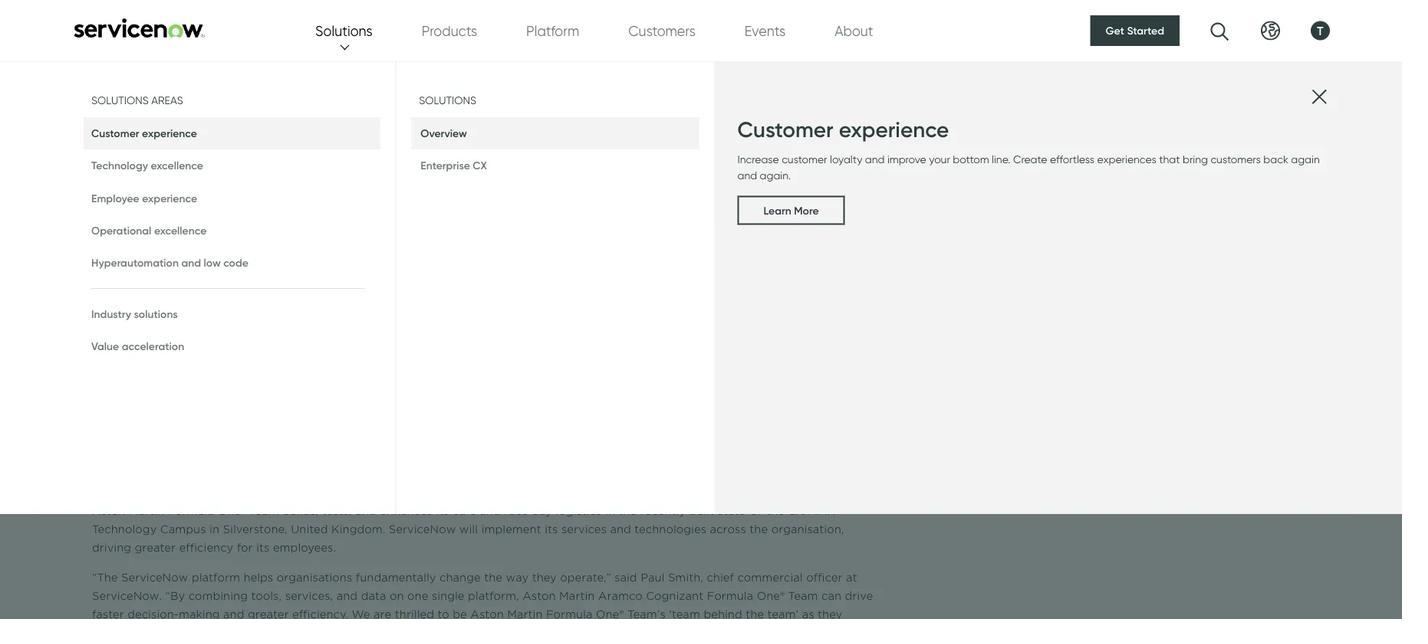 Task type: describe. For each thing, give the bounding box(es) containing it.
1 horizontal spatial customer
[[738, 117, 834, 143]]

for inside (nyse: now), the leading digital workflow company making the world work better for everyone, as the team's official intelligent platform partner. as the "team behind the team," servicenow will streamline the amr technology campus onto the servicenow platform. the team will also reveal servicenow branding on its cars from the final north american race of the 2023 season –
[[521, 353, 537, 366]]

martin inside in today's everchanging market landscape, organizations are concentrating their digital investments into strategic platforms that provide fast time to value. with the aspirations of being the most innovative racing organization, the aston martin formula one® team looks to platform companies that can help them operate and automate at the cutting edge of performance and technology. through the partnership, servicenow will now become the team's intelligent platform for connecting its people, processes, data, and devices.
[[626, 439, 662, 452]]

your
[[929, 153, 951, 166]]

aspirations
[[223, 439, 285, 452]]

concentrating
[[436, 420, 514, 433]]

in today's everchanging market landscape, organizations are concentrating their digital investments into strategic platforms that provide fast time to value. with the aspirations of being the most innovative racing organization, the aston martin formula one® team looks to platform companies that can help them operate and automate at the cutting edge of performance and technology. through the partnership, servicenow will now become the team's intelligent platform for connecting its people, processes, data, and devices.
[[92, 420, 886, 488]]

final
[[367, 390, 391, 403]]

in
[[92, 420, 102, 433]]

platform down the provide
[[828, 439, 876, 452]]

enterprise cx
[[421, 159, 487, 172]]

partner.
[[828, 353, 872, 366]]

as inside (nyse: now), the leading digital workflow company making the world work better for everyone, as the team's official intelligent platform partner. as the "team behind the team," servicenow will streamline the amr technology campus onto the servicenow platform. the team will also reveal servicenow branding on its cars from the final north american race of the 2023 season –
[[92, 372, 107, 385]]

servicenow inside ""the servicenow platform helps organisations fundamentally change the way they operate," said paul smith, chief commercial officer at servicenow. "by combining tools, services, and data on one single platform, aston martin aramco cognizant formula one® team can drive faster decision‑making and greater efficiency. we are thrilled to be aston martin formula one® team's 'team behind the team' as th"
[[121, 572, 188, 585]]

amr inside (nyse: now), the leading digital workflow company making the world work better for everyone, as the team's official intelligent platform partner. as the "team behind the team," servicenow will streamline the amr technology campus onto the servicenow platform. the team will also reveal servicenow branding on its cars from the final north american race of the 2023 season –
[[448, 372, 475, 385]]

2 vertical spatial of
[[506, 457, 518, 470]]

smith,
[[668, 572, 704, 585]]

technology excellence
[[91, 159, 203, 172]]

and down increase
[[738, 169, 757, 182]]

its inside team announces servicenow as its official intelligent platform partner
[[277, 193, 306, 221]]

0 vertical spatial platform
[[526, 22, 579, 39]]

team inside team announces servicenow as its official intelligent platform partner
[[660, 168, 724, 195]]

again.
[[760, 169, 791, 182]]

silverstone,
[[223, 524, 287, 537]]

one® inside "as the "team behind the team," servicenow to streamline aston martin aramco cognizant formula one® team's technology campus onto the servicenow platform"
[[661, 257, 689, 270]]

1 vertical spatial prix
[[734, 390, 755, 403]]

"the
[[92, 572, 118, 585]]

platform inside (nyse: now), the leading digital workflow company making the world work better for everyone, as the team's official intelligent platform partner. as the "team behind the team," servicenow will streamline the amr technology campus onto the servicenow platform. the team will also reveal servicenow branding on its cars from the final north american race of the 2023 season –
[[776, 353, 825, 366]]

efficiency
[[179, 542, 233, 555]]

and right loyalty
[[865, 153, 885, 166]]

at inside in today's everchanging market landscape, organizations are concentrating their digital investments into strategic platforms that provide fast time to value. with the aspirations of being the most innovative racing organization, the aston martin formula one® team looks to platform companies that can help them operate and automate at the cutting edge of performance and technology. through the partnership, servicenow will now become the team's intelligent platform for connecting its people, processes, data, and devices.
[[395, 457, 406, 470]]

team'
[[768, 609, 799, 620]]

formula inside aston martin formula one® team builds, tests, and enhances its cars and race day logistics in the recently built state‑of‑the‑art amr technology campus in silverstone, united kingdom. servicenow will implement its services and technologies across the organisation, driving greater efficiency for its employees.
[[168, 505, 214, 518]]

as inside "as the "team behind the team," servicenow to streamline aston martin aramco cognizant formula one® team's technology campus onto the servicenow platform"
[[101, 257, 115, 270]]

aramco inside "as the "team behind the team," servicenow to streamline aston martin aramco cognizant formula one® team's technology campus onto the servicenow platform"
[[503, 257, 547, 270]]

increase
[[738, 153, 779, 166]]

cx
[[473, 159, 487, 172]]

for inside aston martin formula one® team builds, tests, and enhances its cars and race day logistics in the recently built state‑of‑the‑art amr technology campus in silverstone, united kingdom. servicenow will implement its services and technologies across the organisation, driving greater efficiency for its employees.
[[237, 542, 253, 555]]

its right enhances
[[436, 505, 449, 518]]

today's
[[106, 420, 146, 433]]

customers
[[1211, 153, 1261, 166]]

0 horizontal spatial prix
[[644, 305, 666, 318]]

servicenow inside aston martin formula one® team builds, tests, and enhances its cars and race day logistics in the recently built state‑of‑the‑art amr technology campus in silverstone, united kingdom. servicenow will implement its services and technologies across the organisation, driving greater efficiency for its employees.
[[389, 524, 456, 537]]

platform inside team announces servicenow as its official intelligent platform partner
[[532, 193, 636, 221]]

onto inside (nyse: now), the leading digital workflow company making the world work better for everyone, as the team's official intelligent platform partner. as the "team behind the team," servicenow will streamline the amr technology campus onto the servicenow platform. the team will also reveal servicenow branding on its cars from the final north american race of the 2023 season –
[[596, 372, 622, 385]]

official inside team announces servicenow as its official intelligent platform partner
[[313, 193, 395, 221]]

platform up enhances
[[382, 475, 430, 488]]

behind inside "as the "team behind the team," servicenow to streamline aston martin aramco cognizant formula one® team's technology campus onto the servicenow platform"
[[178, 257, 216, 270]]

0 vertical spatial 2023
[[346, 335, 375, 348]]

paul
[[641, 572, 665, 585]]

their
[[518, 420, 544, 433]]

customer
[[782, 153, 828, 166]]

0 vertical spatial vegas
[[569, 305, 603, 318]]

and up processes,
[[597, 457, 618, 470]]

aston martin formula one® team builds, tests, and enhances its cars and race day logistics in the recently built state‑of‑the‑art amr technology campus in silverstone, united kingdom. servicenow will implement its services and technologies across the organisation, driving greater efficiency for its employees.
[[92, 505, 844, 555]]

behind inside ""the servicenow platform helps organisations fundamentally change the way they operate," said paul smith, chief commercial officer at servicenow. "by combining tools, services, and data on one single platform, aston martin aramco cognizant formula one® team can drive faster decision‑making and greater efficiency. we are thrilled to be aston martin formula one® team's 'team behind the team' as th"
[[704, 609, 743, 620]]

effortless
[[1050, 153, 1095, 166]]

intelligent
[[323, 475, 379, 488]]

servicenow inside in today's everchanging market landscape, organizations are concentrating their digital investments into strategic platforms that provide fast time to value. with the aspirations of being the most innovative racing organization, the aston martin formula one® team looks to platform companies that can help them operate and automate at the cutting edge of performance and technology. through the partnership, servicenow will now become the team's intelligent platform for connecting its people, processes, data, and devices.
[[92, 475, 159, 488]]

official inside (nyse: now), the leading digital workflow company making the world work better for everyone, as the team's official intelligent platform partner. as the "team behind the team," servicenow will streamline the amr technology campus onto the servicenow platform. the team will also reveal servicenow branding on its cars from the final north american race of the 2023 season –
[[676, 353, 713, 366]]

said
[[615, 572, 637, 585]]

racing
[[452, 439, 488, 452]]

from
[[315, 390, 342, 403]]

inaugural
[[491, 305, 543, 318]]

greater inside ""the servicenow platform helps organisations fundamentally change the way they operate," said paul smith, chief commercial officer at servicenow. "by combining tools, services, and data on one single platform, aston martin aramco cognizant formula one® team can drive faster decision‑making and greater efficiency. we are thrilled to be aston martin formula one® team's 'team behind the team' as th"
[[248, 609, 289, 620]]

digital inside in today's everchanging market landscape, organizations are concentrating their digital investments into strategic platforms that provide fast time to value. with the aspirations of being the most innovative racing organization, the aston martin formula one® team looks to platform companies that can help them operate and automate at the cutting edge of performance and technology. through the partnership, servicenow will now become the team's intelligent platform for connecting its people, processes, data, and devices.
[[547, 420, 582, 433]]

technology up employee
[[91, 159, 148, 172]]

team announces servicenow as its official intelligent platform partner
[[92, 168, 862, 221]]

team's inside ""the servicenow platform helps organisations fundamentally change the way they operate," said paul smith, chief commercial officer at servicenow. "by combining tools, services, and data on one single platform, aston martin aramco cognizant formula one® team can drive faster decision‑making and greater efficiency. we are thrilled to be aston martin formula one® team's 'team behind the team' as th"
[[628, 609, 666, 620]]

digital inside (nyse: now), the leading digital workflow company making the world work better for everyone, as the team's official intelligent platform partner. as the "team behind the team," servicenow will streamline the amr technology campus onto the servicenow platform. the team will also reveal servicenow branding on its cars from the final north american race of the 2023 season –
[[200, 353, 235, 366]]

connecting
[[453, 475, 516, 488]]

leading
[[156, 353, 197, 366]]

officer
[[807, 572, 843, 585]]

martin up world
[[424, 335, 459, 348]]

company
[[294, 353, 346, 366]]

as inside ""the servicenow platform helps organisations fundamentally change the way they operate," said paul smith, chief commercial officer at servicenow. "by combining tools, services, and data on one single platform, aston martin aramco cognizant formula one® team can drive faster decision‑making and greater efficiency. we are thrilled to be aston martin formula one® team's 'team behind the team' as th"
[[802, 609, 815, 620]]

2 vertical spatial that
[[156, 457, 179, 470]]

aston down platform,
[[471, 609, 504, 620]]

day
[[532, 505, 552, 518]]

of inside (nyse: now), the leading digital workflow company making the world work better for everyone, as the team's official intelligent platform partner. as the "team behind the team," servicenow will streamline the amr technology campus onto the servicenow platform. the team will also reveal servicenow branding on its cars from the final north american race of the 2023 season –
[[515, 390, 526, 403]]

services
[[562, 524, 607, 537]]

logistics
[[556, 505, 602, 518]]

amr inside aston martin formula one® team builds, tests, and enhances its cars and race day logistics in the recently built state‑of‑the‑art amr technology campus in silverstone, united kingdom. servicenow will implement its services and technologies across the organisation, driving greater efficiency for its employees.
[[809, 505, 836, 518]]

get started link
[[1091, 15, 1180, 46]]

commercial
[[738, 572, 803, 585]]

about button
[[835, 20, 874, 41]]

silverstone,
[[188, 335, 272, 348]]

1 vertical spatial of
[[288, 439, 300, 452]]

to inside "as the "team behind the team," servicenow to streamline aston martin aramco cognizant formula one® team's technology campus onto the servicenow platform"
[[351, 257, 362, 270]]

0 vertical spatial in
[[605, 505, 615, 518]]

value.
[[136, 439, 168, 452]]

cars inside aston martin formula one® team builds, tests, and enhances its cars and race day logistics in the recently built state‑of‑the‑art amr technology campus in silverstone, united kingdom. servicenow will implement its services and technologies across the organisation, driving greater efficiency for its employees.
[[453, 505, 476, 518]]

to inside ""the servicenow platform helps organisations fundamentally change the way they operate," said paul smith, chief commercial officer at servicenow. "by combining tools, services, and data on one single platform, aston martin aramco cognizant formula one® team can drive faster decision‑making and greater efficiency. we are thrilled to be aston martin formula one® team's 'team behind the team' as th"
[[438, 609, 450, 620]]

aston inside in today's everchanging market landscape, organizations are concentrating their digital investments into strategic platforms that provide fast time to value. with the aspirations of being the most innovative racing organization, the aston martin formula one® team looks to platform companies that can help them operate and automate at the cutting edge of performance and technology. through the partnership, servicenow will now become the team's intelligent platform for connecting its people, processes, data, and devices.
[[589, 439, 623, 452]]

better
[[483, 353, 518, 366]]

"team inside "as the "team behind the team," servicenow to streamline aston martin aramco cognizant formula one® team's technology campus onto the servicenow platform"
[[140, 257, 174, 270]]

partnership,
[[762, 457, 830, 470]]

world
[[416, 353, 448, 366]]

fundamentally
[[356, 572, 436, 585]]

and down the being
[[313, 457, 334, 470]]

back
[[1264, 153, 1289, 166]]

combining
[[189, 590, 248, 603]]

innovative
[[392, 439, 449, 452]]

way
[[506, 572, 529, 585]]

also
[[850, 372, 873, 385]]

its inside (nyse: now), the leading digital workflow company making the world work better for everyone, as the team's official intelligent platform partner. as the "team behind the team," servicenow will streamline the amr technology campus onto the servicenow platform. the team will also reveal servicenow branding on its cars from the final north american race of the 2023 season –
[[271, 390, 285, 403]]

customer inside 'link'
[[91, 127, 139, 140]]

customer experience inside 'link'
[[91, 127, 197, 140]]

most
[[360, 439, 388, 452]]

team inside in today's everchanging market landscape, organizations are concentrating their digital investments into strategic platforms that provide fast time to value. with the aspirations of being the most innovative racing organization, the aston martin formula one® team looks to platform companies that can help them operate and automate at the cutting edge of performance and technology. through the partnership, servicenow will now become the team's intelligent platform for connecting its people, processes, data, and devices.
[[746, 439, 776, 452]]

aston up operational at the top left of the page
[[92, 168, 164, 195]]

intelligent inside (nyse: now), the leading digital workflow company making the world work better for everyone, as the team's official intelligent platform partner. as the "team behind the team," servicenow will streamline the amr technology campus onto the servicenow platform. the team will also reveal servicenow branding on its cars from the final north american race of the 2023 season –
[[717, 353, 773, 366]]

and right "services" at the left
[[610, 524, 631, 537]]

1 horizontal spatial customer experience
[[738, 117, 949, 143]]

branding inside (nyse: now), the leading digital workflow company making the world work better for everyone, as the team's official intelligent platform partner. as the "team behind the team," servicenow will streamline the amr technology campus onto the servicenow platform. the team will also reveal servicenow branding on its cars from the final north american race of the 2023 season –
[[200, 390, 250, 403]]

and up implement
[[480, 505, 501, 518]]

making
[[350, 353, 391, 366]]

1 horizontal spatial branding
[[422, 305, 473, 318]]

loyalty
[[830, 153, 863, 166]]

1 vertical spatial in
[[210, 524, 220, 537]]

solutions for solutions areas
[[91, 94, 149, 107]]

announced
[[686, 335, 748, 348]]

servicenow inside team announces servicenow as its official intelligent platform partner
[[92, 193, 236, 221]]

and up kingdom. on the left bottom
[[355, 505, 376, 518]]

will inside in today's everchanging market landscape, organizations are concentrating their digital investments into strategic platforms that provide fast time to value. with the aspirations of being the most innovative racing organization, the aston martin formula one® team looks to platform companies that can help them operate and automate at the cutting edge of performance and technology. through the partnership, servicenow will now become the team's intelligent platform for connecting its people, processes, data, and devices.
[[163, 475, 181, 488]]

solutions button
[[315, 20, 373, 41]]

being
[[303, 439, 335, 452]]

as inside team announces servicenow as its official intelligent platform partner
[[244, 193, 270, 221]]

1 horizontal spatial that
[[792, 420, 815, 433]]

0 horizontal spatial grand
[[606, 305, 641, 318]]

greater inside aston martin formula one® team builds, tests, and enhances its cars and race day logistics in the recently built state‑of‑the‑art amr technology campus in silverstone, united kingdom. servicenow will implement its services and technologies across the organisation, driving greater efficiency for its employees.
[[135, 542, 176, 555]]

–
[[626, 390, 632, 403]]

campus inside "as the "team behind the team," servicenow to streamline aston martin aramco cognizant formula one® team's technology campus onto the servicenow platform"
[[802, 257, 848, 270]]

platform.
[[717, 372, 768, 385]]

value
[[91, 340, 119, 353]]

aramco inside ""the servicenow platform helps organisations fundamentally change the way they operate," said paul smith, chief commercial officer at servicenow. "by combining tools, services, and data on one single platform, aston martin aramco cognizant formula one® team can drive faster decision‑making and greater efficiency. we are thrilled to be aston martin formula one® team's 'team behind the team' as th"
[[598, 590, 643, 603]]

decision‑making
[[127, 609, 220, 620]]

excellence for operational excellence
[[154, 224, 207, 237]]

one® down said
[[596, 609, 624, 620]]

will down making at left
[[342, 372, 361, 385]]

experience for employee experience link at the left top
[[142, 192, 197, 205]]

martin down operate,"
[[559, 590, 595, 603]]

technology inside aston martin formula one® team builds, tests, and enhances its cars and race day logistics in the recently built state‑of‑the‑art amr technology campus in silverstone, united kingdom. servicenow will implement its services and technologies across the organisation, driving greater efficiency for its employees.
[[92, 524, 157, 537]]

enterprise cx link
[[411, 150, 699, 182]]

be
[[453, 609, 467, 620]]

2 horizontal spatial solutions
[[419, 94, 476, 107]]

campus inside aston martin formula one® team builds, tests, and enhances its cars and race day logistics in the recently built state‑of‑the‑art amr technology campus in silverstone, united kingdom. servicenow will implement its services and technologies across the organisation, driving greater efficiency for its employees.
[[160, 524, 206, 537]]

team's inside (nyse: now), the leading digital workflow company making the world work better for everyone, as the team's official intelligent platform partner. as the "team behind the team," servicenow will streamline the amr technology campus onto the servicenow platform. the team will also reveal servicenow branding on its cars from the final north american race of the 2023 season –
[[635, 353, 672, 366]]

team," inside (nyse: now), the leading digital workflow company making the world work better for everyone, as the team's official intelligent platform partner. as the "team behind the team," servicenow will streamline the amr technology campus onto the servicenow platform. the team will also reveal servicenow branding on its cars from the final north american race of the 2023 season –
[[232, 372, 268, 385]]

employee experience link
[[84, 182, 380, 215]]

are inside in today's everchanging market landscape, organizations are concentrating their digital investments into strategic platforms that provide fast time to value. with the aspirations of being the most innovative racing organization, the aston martin formula one® team looks to platform companies that can help them operate and automate at the cutting edge of performance and technology. through the partnership, servicenow will now become the team's intelligent platform for connecting its people, processes, data, and devices.
[[415, 420, 433, 433]]

the
[[772, 372, 793, 385]]

can inside ""the servicenow platform helps organisations fundamentally change the way they operate," said paul smith, chief commercial officer at servicenow. "by combining tools, services, and data on one single platform, aston martin aramco cognizant formula one® team can drive faster decision‑making and greater efficiency. we are thrilled to be aston martin formula one® team's 'team behind the team' as th"
[[822, 590, 842, 603]]

devices.
[[699, 475, 744, 488]]

edge
[[474, 457, 503, 470]]

nov.
[[304, 335, 329, 348]]

cognizant inside "as the "team behind the team," servicenow to streamline aston martin aramco cognizant formula one® team's technology campus onto the servicenow platform"
[[551, 257, 608, 270]]

become
[[212, 475, 257, 488]]

operate,"
[[560, 572, 611, 585]]

team's inside in today's everchanging market landscape, organizations are concentrating their digital investments into strategic platforms that provide fast time to value. with the aspirations of being the most innovative racing organization, the aston martin formula one® team looks to platform companies that can help them operate and automate at the cutting edge of performance and technology. through the partnership, servicenow will now become the team's intelligent platform for connecting its people, processes, data, and devices.
[[283, 475, 319, 488]]

work
[[452, 353, 480, 366]]

provide
[[818, 420, 861, 433]]

everchanging
[[150, 420, 226, 433]]

cars inside (nyse: now), the leading digital workflow company making the world work better for everyone, as the team's official intelligent platform partner. as the "team behind the team," servicenow will streamline the amr technology campus onto the servicenow platform. the team will also reveal servicenow branding on its cars from the final north american race of the 2023 season –
[[288, 390, 311, 403]]



Task type: vqa. For each thing, say whether or not it's contained in the screenshot.
Government services.
no



Task type: locate. For each thing, give the bounding box(es) containing it.
1 horizontal spatial on
[[390, 590, 404, 603]]

and down combining
[[223, 609, 244, 620]]

0 vertical spatial behind
[[178, 257, 216, 270]]

1 horizontal spatial vegas
[[658, 390, 692, 403]]

platform button
[[526, 20, 579, 41]]

events
[[745, 22, 786, 39]]

0 vertical spatial of
[[515, 390, 526, 403]]

low
[[204, 256, 221, 270]]

products button
[[422, 20, 477, 41]]

1 horizontal spatial solutions
[[315, 22, 373, 39]]

2 horizontal spatial for
[[521, 353, 537, 366]]

0 horizontal spatial as
[[244, 193, 270, 221]]

on down the fundamentally
[[390, 590, 404, 603]]

greater right driving
[[135, 542, 176, 555]]

team down platforms
[[746, 439, 776, 452]]

0 horizontal spatial solutions
[[91, 94, 149, 107]]

1 horizontal spatial in
[[605, 505, 615, 518]]

team," down operational excellence link in the top left of the page
[[241, 257, 277, 270]]

single
[[432, 590, 465, 603]]

0 vertical spatial are
[[415, 420, 433, 433]]

0 horizontal spatial digital
[[200, 353, 235, 366]]

and left low
[[181, 256, 201, 270]]

uk
[[275, 335, 292, 348]]

of right edge
[[506, 457, 518, 470]]

one® up silverstone,
[[218, 505, 246, 518]]

with
[[171, 439, 198, 452]]

las
[[92, 335, 115, 348]]

streamline up final at the left
[[364, 372, 423, 385]]

automate
[[338, 457, 391, 470]]

0 vertical spatial streamline
[[366, 257, 424, 270]]

martin up technology.
[[626, 439, 662, 452]]

season
[[584, 390, 622, 403]]

aston up servicenow on‑car branding at inaugural las vegas grand prix
[[428, 257, 461, 270]]

amr up organisation, on the bottom
[[809, 505, 836, 518]]

on‑car
[[383, 305, 419, 318]]

0 vertical spatial excellence
[[151, 159, 203, 172]]

market
[[229, 420, 269, 433]]

0 horizontal spatial official
[[313, 193, 395, 221]]

0 vertical spatial las
[[546, 305, 565, 318]]

1 vertical spatial las
[[635, 390, 655, 403]]

that up looks at the bottom right of the page
[[792, 420, 815, 433]]

las right –
[[635, 390, 655, 403]]

as right everyone,
[[598, 353, 610, 366]]

as down technology excellence link
[[244, 193, 270, 221]]

will left implement
[[459, 524, 478, 537]]

cars
[[288, 390, 311, 403], [453, 505, 476, 518]]

1 vertical spatial are
[[374, 609, 392, 620]]

0 vertical spatial official
[[313, 193, 395, 221]]

operational
[[91, 224, 151, 237]]

0 horizontal spatial amr
[[448, 372, 475, 385]]

its up landscape,
[[271, 390, 285, 403]]

1 vertical spatial behind
[[169, 372, 207, 385]]

1 horizontal spatial 2023
[[552, 390, 580, 403]]

martin down customer experience 'link'
[[171, 168, 247, 195]]

enhances
[[380, 505, 433, 518]]

1 horizontal spatial digital
[[547, 420, 582, 433]]

technology down the "learn"
[[734, 257, 799, 270]]

digital down the silverstone,
[[200, 353, 235, 366]]

martin down platform,
[[507, 609, 543, 620]]

cognizant inside ""the servicenow platform helps organisations fundamentally change the way they operate," said paul smith, chief commercial officer at servicenow. "by combining tools, services, and data on one single platform, aston martin aramco cognizant formula one® team can drive faster decision‑making and greater efficiency. we are thrilled to be aston martin formula one® team's 'team behind the team' as th"
[[646, 590, 704, 603]]

team's
[[693, 257, 731, 270], [628, 609, 666, 620]]

(nyse:
[[822, 335, 862, 348]]

technology down better
[[478, 372, 543, 385]]

platform,
[[468, 590, 519, 603]]

0 horizontal spatial at
[[395, 457, 406, 470]]

intelligent up platform.
[[717, 353, 773, 366]]

0 horizontal spatial that
[[156, 457, 179, 470]]

team's down operate
[[283, 475, 319, 488]]

2 ‑ from the left
[[379, 335, 384, 348]]

team up the team' at the bottom right
[[788, 590, 818, 603]]

‑ right uk
[[296, 335, 300, 348]]

intelligent inside team announces servicenow as its official intelligent platform partner
[[403, 193, 524, 221]]

experience down areas
[[142, 127, 197, 140]]

technology inside (nyse: now), the leading digital workflow company making the world work better for everyone, as the team's official intelligent platform partner. as the "team behind the team," servicenow will streamline the amr technology campus onto the servicenow platform. the team will also reveal servicenow branding on its cars from the final north american race of the 2023 season –
[[478, 372, 543, 385]]

0 horizontal spatial ‑
[[296, 335, 300, 348]]

platforms
[[735, 420, 789, 433]]

0 vertical spatial team's
[[635, 353, 672, 366]]

0 horizontal spatial intelligent
[[403, 193, 524, 221]]

1 ‑ from the left
[[296, 335, 300, 348]]

amr up 'american'
[[448, 372, 475, 385]]

race inside aston martin formula one® team builds, tests, and enhances its cars and race day logistics in the recently built state‑of‑the‑art amr technology campus in silverstone, united kingdom. servicenow will implement its services and technologies across the organisation, driving greater efficiency for its employees.
[[504, 505, 528, 518]]

0 vertical spatial team's
[[693, 257, 731, 270]]

one® inside in today's everchanging market landscape, organizations are concentrating their digital investments into strategic platforms that provide fast time to value. with the aspirations of being the most innovative racing organization, the aston martin formula one® team looks to platform companies that can help them operate and automate at the cutting edge of performance and technology. through the partnership, servicenow will now become the team's intelligent platform for connecting its people, processes, data, and devices.
[[715, 439, 743, 452]]

0 vertical spatial cars
[[288, 390, 311, 403]]

digital right their
[[547, 420, 582, 433]]

can inside in today's everchanging market landscape, organizations are concentrating their digital investments into strategic platforms that provide fast time to value. with the aspirations of being the most innovative racing organization, the aston martin formula one® team looks to platform companies that can help them operate and automate at the cutting edge of performance and technology. through the partnership, servicenow will now become the team's intelligent platform for connecting its people, processes, data, and devices.
[[182, 457, 202, 470]]

and inside 'link'
[[181, 256, 201, 270]]

1 horizontal spatial official
[[676, 353, 713, 366]]

of up operate
[[288, 439, 300, 452]]

servicenow image
[[72, 18, 206, 38]]

employee experience
[[91, 192, 197, 205]]

change
[[440, 572, 481, 585]]

formula inside "as the "team behind the team," servicenow to streamline aston martin aramco cognizant formula one® team's technology campus onto the servicenow platform"
[[612, 257, 658, 270]]

industry solutions link
[[84, 298, 380, 331]]

servicenow.
[[92, 590, 162, 603]]

0 horizontal spatial cars
[[288, 390, 311, 403]]

1 vertical spatial as
[[92, 372, 107, 385]]

organisations
[[277, 572, 352, 585]]

learn
[[764, 204, 792, 217]]

0 horizontal spatial on
[[254, 390, 268, 403]]

1 horizontal spatial greater
[[248, 609, 289, 620]]

again
[[1292, 153, 1320, 166]]

on inside ""the servicenow platform helps organisations fundamentally change the way they operate," said paul smith, chief commercial officer at servicenow. "by combining tools, services, and data on one single platform, aston martin aramco cognizant formula one® team can drive faster decision‑making and greater efficiency. we are thrilled to be aston martin formula one® team's 'team behind the team' as th"
[[390, 590, 404, 603]]

1 vertical spatial team,"
[[232, 372, 268, 385]]

now
[[185, 475, 209, 488]]

and up we
[[337, 590, 358, 603]]

1 horizontal spatial team's
[[693, 257, 731, 270]]

streamline inside (nyse: now), the leading digital workflow company making the world work better for everyone, as the team's official intelligent platform partner. as the "team behind the team," servicenow will streamline the amr technology campus onto the servicenow platform. the team will also reveal servicenow branding on its cars from the final north american race of the 2023 season –
[[364, 372, 423, 385]]

its down silverstone,
[[256, 542, 270, 555]]

and right data,
[[675, 475, 696, 488]]

1 vertical spatial "team
[[132, 372, 165, 385]]

announces
[[732, 168, 862, 195]]

0 vertical spatial branding
[[422, 305, 473, 318]]

are inside ""the servicenow platform helps organisations fundamentally change the way they operate," said paul smith, chief commercial officer at servicenow. "by combining tools, services, and data on one single platform, aston martin aramco cognizant formula one® team can drive faster decision‑making and greater efficiency. we are thrilled to be aston martin formula one® team's 'team behind the team' as th"
[[374, 609, 392, 620]]

its down day
[[545, 524, 558, 537]]

will left the now
[[163, 475, 181, 488]]

1 vertical spatial platform
[[532, 193, 636, 221]]

campus inside (nyse: now), the leading digital workflow company making the world work better for everyone, as the team's official intelligent platform partner. as the "team behind the team," servicenow will streamline the amr technology campus onto the servicenow platform. the team will also reveal servicenow branding on its cars from the final north american race of the 2023 season –
[[546, 372, 592, 385]]

1 horizontal spatial ‑
[[379, 335, 384, 348]]

0 vertical spatial as
[[101, 257, 115, 270]]

customer experience up technology excellence
[[91, 127, 197, 140]]

1 vertical spatial that
[[792, 420, 815, 433]]

aston up driving
[[92, 505, 125, 518]]

race
[[487, 390, 511, 403], [504, 505, 528, 518]]

customer experience up loyalty
[[738, 117, 949, 143]]

people,
[[536, 475, 578, 488]]

team left "announced"
[[653, 335, 683, 348]]

1 horizontal spatial las
[[635, 390, 655, 403]]

cars left 'from'
[[288, 390, 311, 403]]

0 horizontal spatial team's
[[628, 609, 666, 620]]

behind inside (nyse: now), the leading digital workflow company making the world work better for everyone, as the team's official intelligent platform partner. as the "team behind the team," servicenow will streamline the amr technology campus onto the servicenow platform. the team will also reveal servicenow branding on its cars from the final north american race of the 2023 season –
[[169, 372, 207, 385]]

bottom
[[953, 153, 990, 166]]

experience for customer experience 'link'
[[142, 127, 197, 140]]

customers button
[[629, 20, 696, 41]]

aston inside "as the "team behind the team," servicenow to streamline aston martin aramco cognizant formula one® team's technology campus onto the servicenow platform"
[[428, 257, 461, 270]]

0 vertical spatial amr
[[448, 372, 475, 385]]

enterprise
[[421, 159, 470, 172]]

aston down investments
[[589, 439, 623, 452]]

for inside in today's everchanging market landscape, organizations are concentrating their digital investments into strategic platforms that provide fast time to value. with the aspirations of being the most innovative racing organization, the aston martin formula one® team looks to platform companies that can help them operate and automate at the cutting edge of performance and technology. through the partnership, servicenow will now become the team's intelligent platform for connecting its people, processes, data, and devices.
[[434, 475, 450, 488]]

1 horizontal spatial team's
[[635, 353, 672, 366]]

and up leading
[[163, 335, 184, 348]]

1 vertical spatial on
[[390, 590, 404, 603]]

las right inaugural
[[546, 305, 565, 318]]

1 horizontal spatial intelligent
[[717, 353, 773, 366]]

will inside aston martin formula one® team builds, tests, and enhances its cars and race day logistics in the recently built state‑of‑the‑art amr technology campus in silverstone, united kingdom. servicenow will implement its services and technologies across the organisation, driving greater efficiency for its employees.
[[459, 524, 478, 537]]

of
[[515, 390, 526, 403], [288, 439, 300, 452], [506, 457, 518, 470]]

0 horizontal spatial greater
[[135, 542, 176, 555]]

1 vertical spatial as
[[598, 353, 610, 366]]

intelligent down enterprise cx
[[403, 193, 524, 221]]

customer up customer
[[738, 117, 834, 143]]

campus down everyone,
[[546, 372, 592, 385]]

on inside (nyse: now), the leading digital workflow company making the world work better for everyone, as the team's official intelligent platform partner. as the "team behind the team," servicenow will streamline the amr technology campus onto the servicenow platform. the team will also reveal servicenow branding on its cars from the final north american race of the 2023 season –
[[254, 390, 268, 403]]

0 vertical spatial can
[[182, 457, 202, 470]]

team," inside "as the "team behind the team," servicenow to streamline aston martin aramco cognizant formula one® team's technology campus onto the servicenow platform"
[[241, 257, 277, 270]]

drive
[[845, 590, 873, 603]]

0 vertical spatial campus
[[802, 257, 848, 270]]

"team inside (nyse: now), the leading digital workflow company making the world work better for everyone, as the team's official intelligent platform partner. as the "team behind the team," servicenow will streamline the amr technology campus onto the servicenow platform. the team will also reveal servicenow branding on its cars from the final north american race of the 2023 season –
[[132, 372, 165, 385]]

martin inside "as the "team behind the team," servicenow to streamline aston martin aramco cognizant formula one® team's technology campus onto the servicenow platform"
[[464, 257, 500, 270]]

platform inside "as the "team behind the team," servicenow to streamline aston martin aramco cognizant formula one® team's technology campus onto the servicenow platform"
[[511, 275, 559, 288]]

"team down 'operational excellence'
[[140, 257, 174, 270]]

2 horizontal spatial campus
[[802, 257, 848, 270]]

industry solutions
[[91, 308, 178, 321]]

behind
[[178, 257, 216, 270], [169, 372, 207, 385], [704, 609, 743, 620]]

1 vertical spatial at
[[395, 457, 406, 470]]

vegas up into
[[658, 390, 692, 403]]

acceleration
[[122, 340, 184, 353]]

‑ up making at left
[[379, 335, 384, 348]]

0 horizontal spatial las
[[546, 305, 565, 318]]

north
[[394, 390, 426, 403]]

digital
[[200, 353, 235, 366], [547, 420, 582, 433]]

1 horizontal spatial can
[[822, 590, 842, 603]]

excellence
[[151, 159, 203, 172], [154, 224, 207, 237]]

0 vertical spatial on
[[254, 390, 268, 403]]

branding up las vegas and silverstone, uk ‑ nov. 8, 2023 ‑ aston martin aramco cognizant formula one® team announced
[[422, 305, 473, 318]]

martin up servicenow on‑car branding at inaugural las vegas grand prix
[[464, 257, 500, 270]]

solutions for solutions popup button
[[315, 22, 373, 39]]

them
[[233, 457, 262, 470]]

platform inside ""the servicenow platform helps organisations fundamentally change the way they operate," said paul smith, chief commercial officer at servicenow. "by combining tools, services, and data on one single platform, aston martin aramco cognizant formula one® team can drive faster decision‑making and greater efficiency. we are thrilled to be aston martin formula one® team's 'team behind the team' as th"
[[192, 572, 240, 585]]

0 vertical spatial prix
[[644, 305, 666, 318]]

2 vertical spatial platform
[[776, 353, 825, 366]]

team," down workflow
[[232, 372, 268, 385]]

2023 inside (nyse: now), the leading digital workflow company making the world work better for everyone, as the team's official intelligent platform partner. as the "team behind the team," servicenow will streamline the amr technology campus onto the servicenow platform. the team will also reveal servicenow branding on its cars from the final north american race of the 2023 season –
[[552, 390, 580, 403]]

customer down "solutions areas"
[[91, 127, 139, 140]]

team's down paul at the bottom left
[[628, 609, 666, 620]]

customer experience
[[738, 117, 949, 143], [91, 127, 197, 140]]

intelligent
[[403, 193, 524, 221], [717, 353, 773, 366]]

everyone,
[[541, 353, 595, 366]]

formula inside in today's everchanging market landscape, organizations are concentrating their digital investments into strategic platforms that provide fast time to value. with the aspirations of being the most innovative racing organization, the aston martin formula one® team looks to platform companies that can help them operate and automate at the cutting edge of performance and technology. through the partnership, servicenow will now become the team's intelligent platform for connecting its people, processes, data, and devices.
[[665, 439, 712, 452]]

1 vertical spatial streamline
[[364, 372, 423, 385]]

are up "innovative"
[[415, 420, 433, 433]]

1 vertical spatial team's
[[628, 609, 666, 620]]

campus down more
[[802, 257, 848, 270]]

2 vertical spatial as
[[802, 609, 815, 620]]

one® inside aston martin formula one® team builds, tests, and enhances its cars and race day logistics in the recently built state‑of‑the‑art amr technology campus in silverstone, united kingdom. servicenow will implement its services and technologies across the organisation, driving greater efficiency for its employees.
[[218, 505, 246, 518]]

can up the now
[[182, 457, 202, 470]]

as right the team' at the bottom right
[[802, 609, 815, 620]]

2 vertical spatial for
[[237, 542, 253, 555]]

2023
[[346, 335, 375, 348], [552, 390, 580, 403]]

kingdom.
[[332, 524, 385, 537]]

1 vertical spatial race
[[504, 505, 528, 518]]

in down processes,
[[605, 505, 615, 518]]

organizations
[[335, 420, 411, 433]]

employees.
[[273, 542, 336, 555]]

streamline inside "as the "team behind the team," servicenow to streamline aston martin aramco cognizant formula one® team's technology campus onto the servicenow platform"
[[366, 257, 424, 270]]

experience up 'operational excellence'
[[142, 192, 197, 205]]

onto inside "as the "team behind the team," servicenow to streamline aston martin aramco cognizant formula one® team's technology campus onto the servicenow platform"
[[851, 257, 877, 270]]

started
[[1127, 24, 1165, 37]]

experience up the improve at top
[[839, 117, 949, 143]]

excellence up employee experience
[[151, 159, 203, 172]]

experiences
[[1098, 153, 1157, 166]]

2 vertical spatial at
[[846, 572, 857, 585]]

2 horizontal spatial at
[[846, 572, 857, 585]]

will
[[342, 372, 361, 385], [828, 372, 847, 385], [163, 475, 181, 488], [459, 524, 478, 537]]

1 vertical spatial official
[[676, 353, 713, 366]]

1 horizontal spatial as
[[598, 353, 610, 366]]

one
[[407, 590, 428, 603]]

are down data
[[374, 609, 392, 620]]

1 vertical spatial campus
[[546, 372, 592, 385]]

martin inside aston martin formula one® team builds, tests, and enhances its cars and race day logistics in the recently built state‑of‑the‑art amr technology campus in silverstone, united kingdom. servicenow will implement its services and technologies across the organisation, driving greater efficiency for its employees.
[[129, 505, 164, 518]]

excellence for technology excellence
[[151, 159, 203, 172]]

"team down acceleration
[[132, 372, 165, 385]]

0 vertical spatial digital
[[200, 353, 235, 366]]

0 vertical spatial intelligent
[[403, 193, 524, 221]]

0 vertical spatial grand
[[606, 305, 641, 318]]

one® up "through"
[[715, 439, 743, 452]]

team inside ""the servicenow platform helps organisations fundamentally change the way they operate," said paul smith, chief commercial officer at servicenow. "by combining tools, services, and data on one single platform, aston martin aramco cognizant formula one® team can drive faster decision‑making and greater efficiency. we are thrilled to be aston martin formula one® team's 'team behind the team' as th"
[[788, 590, 818, 603]]

1 vertical spatial grand
[[696, 390, 730, 403]]

at inside ""the servicenow platform helps organisations fundamentally change the way they operate," said paul smith, chief commercial officer at servicenow. "by combining tools, services, and data on one single platform, aston martin aramco cognizant formula one® team can drive faster decision‑making and greater efficiency. we are thrilled to be aston martin formula one® team's 'team behind the team' as th"
[[846, 572, 857, 585]]

performance
[[521, 457, 593, 470]]

as inside (nyse: now), the leading digital workflow company making the world work better for everyone, as the team's official intelligent platform partner. as the "team behind the team," servicenow will streamline the amr technology campus onto the servicenow platform. the team will also reveal servicenow branding on its cars from the final north american race of the 2023 season –
[[598, 353, 610, 366]]

race inside (nyse: now), the leading digital workflow company making the world work better for everyone, as the team's official intelligent platform partner. as the "team behind the team," servicenow will streamline the amr technology campus onto the servicenow platform. the team will also reveal servicenow branding on its cars from the final north american race of the 2023 season –
[[487, 390, 511, 403]]

0 vertical spatial greater
[[135, 542, 176, 555]]

2 vertical spatial campus
[[160, 524, 206, 537]]

as up reveal at left bottom
[[92, 372, 107, 385]]

team
[[796, 372, 825, 385]]

create
[[1014, 153, 1048, 166]]

campus
[[802, 257, 848, 270], [546, 372, 592, 385], [160, 524, 206, 537]]

overview
[[421, 127, 467, 140]]

aston down on‑car
[[387, 335, 420, 348]]

for down the cutting
[[434, 475, 450, 488]]

cars down connecting
[[453, 505, 476, 518]]

that left bring
[[1160, 153, 1181, 166]]

1 horizontal spatial for
[[434, 475, 450, 488]]

experience inside customer experience 'link'
[[142, 127, 197, 140]]

1 vertical spatial for
[[434, 475, 450, 488]]

1 horizontal spatial at
[[476, 305, 487, 318]]

excellence up hyperautomation and low code
[[154, 224, 207, 237]]

as
[[101, 257, 115, 270], [92, 372, 107, 385]]

0 vertical spatial onto
[[851, 257, 877, 270]]

0 horizontal spatial vegas
[[569, 305, 603, 318]]

of up their
[[515, 390, 526, 403]]

that inside increase customer loyalty and improve your bottom line. create effortless experiences that bring customers back again and again.
[[1160, 153, 1181, 166]]

for right better
[[521, 353, 537, 366]]

1 vertical spatial digital
[[547, 420, 582, 433]]

0 horizontal spatial team's
[[283, 475, 319, 488]]

0 vertical spatial as
[[244, 193, 270, 221]]

increase customer loyalty and improve your bottom line. create effortless experiences that bring customers back again and again.
[[738, 153, 1320, 182]]

platform up combining
[[192, 572, 240, 585]]

vegas
[[569, 305, 603, 318], [658, 390, 692, 403]]

2023 up making at left
[[346, 335, 375, 348]]

"by
[[165, 590, 185, 603]]

will down partner.
[[828, 372, 847, 385]]

team inside aston martin formula one® team builds, tests, and enhances its cars and race day logistics in the recently built state‑of‑the‑art amr technology campus in silverstone, united kingdom. servicenow will implement its services and technologies across the organisation, driving greater efficiency for its employees.
[[249, 505, 279, 518]]

greater down the tools,
[[248, 609, 289, 620]]

get
[[1106, 24, 1125, 37]]

1 vertical spatial 2023
[[552, 390, 580, 403]]

‑
[[296, 335, 300, 348], [379, 335, 384, 348]]

in
[[605, 505, 615, 518], [210, 524, 220, 537]]

1 vertical spatial vegas
[[658, 390, 692, 403]]

0 horizontal spatial branding
[[200, 390, 250, 403]]

one® up –
[[621, 335, 649, 348]]

1 horizontal spatial onto
[[851, 257, 877, 270]]

employee
[[91, 192, 139, 205]]

2023 down everyone,
[[552, 390, 580, 403]]

helps
[[244, 572, 273, 585]]

1 vertical spatial amr
[[809, 505, 836, 518]]

in up the efficiency
[[210, 524, 220, 537]]

one® down commercial
[[757, 590, 785, 603]]

processes,
[[581, 475, 640, 488]]

can down officer
[[822, 590, 842, 603]]

reveal
[[92, 390, 126, 403]]

experience inside employee experience link
[[142, 192, 197, 205]]

on up the market
[[254, 390, 268, 403]]

aston down they
[[523, 590, 556, 603]]

servicenow on‑car branding at inaugural las vegas grand prix
[[312, 305, 666, 318]]

industry
[[91, 308, 131, 321]]

they
[[532, 572, 557, 585]]

team's up las vegas grand prix at the bottom
[[635, 353, 672, 366]]

driving
[[92, 542, 131, 555]]

1 vertical spatial excellence
[[154, 224, 207, 237]]

aston inside aston martin formula one® team builds, tests, and enhances its cars and race day logistics in the recently built state‑of‑the‑art amr technology campus in silverstone, united kingdom. servicenow will implement its services and technologies across the organisation, driving greater efficiency for its employees.
[[92, 505, 125, 518]]

implement
[[482, 524, 541, 537]]

solutions areas
[[91, 94, 183, 107]]

operate
[[266, 457, 310, 470]]

1 vertical spatial cars
[[453, 505, 476, 518]]

line.
[[992, 153, 1011, 166]]

team's inside "as the "team behind the team," servicenow to streamline aston martin aramco cognizant formula one® team's technology campus onto the servicenow platform"
[[693, 257, 731, 270]]

2 horizontal spatial that
[[1160, 153, 1181, 166]]

its inside in today's everchanging market landscape, organizations are concentrating their digital investments into strategic platforms that provide fast time to value. with the aspirations of being the most innovative racing organization, the aston martin formula one® team looks to platform companies that can help them operate and automate at the cutting edge of performance and technology. through the partnership, servicenow will now become the team's intelligent platform for connecting its people, processes, data, and devices.
[[520, 475, 533, 488]]

workflow
[[239, 353, 291, 366]]

technology.
[[621, 457, 686, 470]]

cognizant
[[357, 168, 481, 195], [551, 257, 608, 270], [511, 335, 568, 348], [646, 590, 704, 603]]

at up "drive"
[[846, 572, 857, 585]]

at down "innovative"
[[395, 457, 406, 470]]

technology inside "as the "team behind the team," servicenow to streamline aston martin aramco cognizant formula one® team's technology campus onto the servicenow platform"
[[734, 257, 799, 270]]

united
[[291, 524, 328, 537]]

greater
[[135, 542, 176, 555], [248, 609, 289, 620]]

0 vertical spatial that
[[1160, 153, 1181, 166]]



